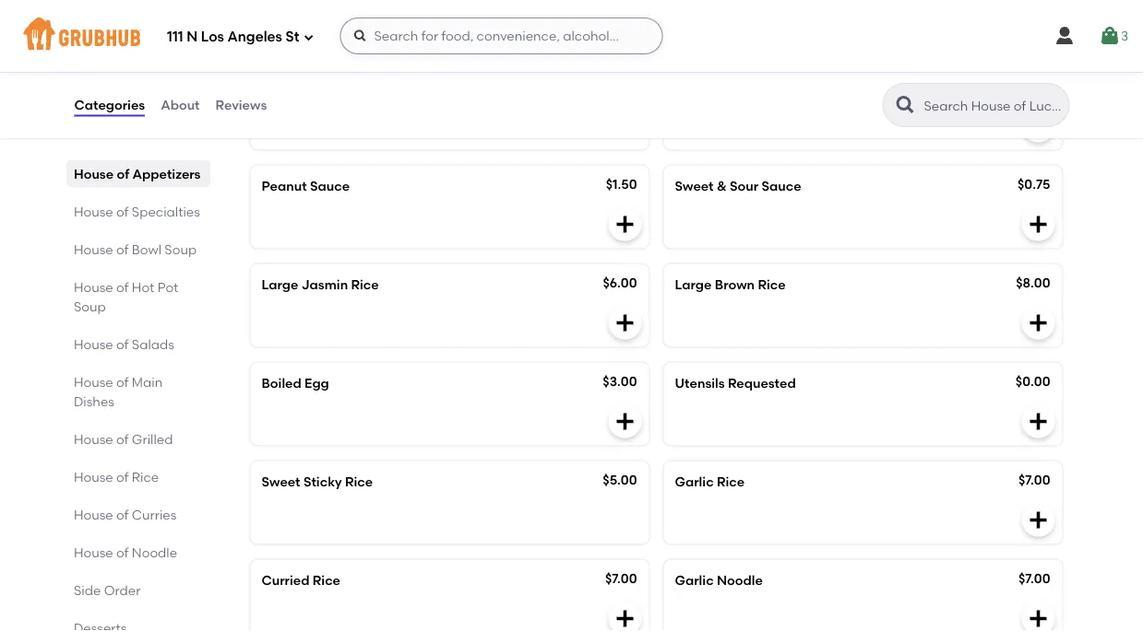 Task type: describe. For each thing, give the bounding box(es) containing it.
house of specialties tab
[[73, 202, 203, 221]]

111 n los angeles st
[[167, 29, 299, 45]]

svg image inside 3 button
[[1099, 25, 1121, 47]]

order
[[104, 583, 140, 599]]

1 vertical spatial noodle
[[717, 573, 763, 589]]

peanut sauce
[[262, 178, 350, 194]]

rice for sweet sticky rice
[[345, 474, 373, 490]]

rice for large brown rice
[[758, 277, 786, 292]]

large for large brown rice
[[675, 277, 712, 292]]

house for house of appetizers
[[73, 166, 113, 182]]

3 button
[[1099, 19, 1128, 53]]

2 fried from the left
[[675, 79, 707, 95]]

rice for small fried rice
[[335, 79, 363, 95]]

house of main dishes tab
[[73, 373, 203, 411]]

hot
[[131, 280, 154, 295]]

house for house of bowl soup
[[73, 242, 113, 257]]

1 sauce from the left
[[310, 178, 350, 194]]

grilled
[[131, 432, 172, 447]]

soup inside house of hot pot soup
[[73, 299, 105, 315]]

rice for large jasmin rice
[[351, 277, 379, 292]]

large brown rice
[[675, 277, 786, 292]]

house for house of grilled
[[73, 432, 113, 447]]

of for curries
[[116, 507, 128, 523]]

garlic for garlic noodle
[[675, 573, 714, 589]]

of for bowl
[[116, 242, 128, 257]]

salads
[[131, 337, 174, 352]]

house of specialties
[[73, 204, 200, 220]]

main navigation navigation
[[0, 0, 1143, 72]]

$0.00
[[1016, 374, 1050, 389]]

svg image for garlic rice
[[1027, 510, 1049, 532]]

$6.00
[[603, 275, 637, 291]]

$3.00
[[603, 374, 637, 389]]

$4.00
[[1016, 77, 1050, 93]]

Search House of Luck Thai BBQ search field
[[922, 97, 1063, 114]]

house of appetizers tab
[[73, 164, 203, 184]]

of for rice
[[116, 470, 128, 485]]

egg for fried egg
[[710, 79, 735, 95]]

small fried rice
[[262, 79, 363, 95]]

house of curries tab
[[73, 506, 203, 525]]

1 fried from the left
[[300, 79, 332, 95]]

house of grilled
[[73, 432, 172, 447]]

house of bowl soup
[[73, 242, 196, 257]]

house of hot pot soup tab
[[73, 278, 203, 316]]

svg image for large jasmin rice
[[614, 312, 636, 334]]

search icon image
[[894, 94, 917, 116]]

garlic noodle
[[675, 573, 763, 589]]

&
[[717, 178, 727, 194]]

house of noodle
[[73, 545, 177, 561]]

sweet for sweet sticky rice
[[262, 474, 300, 490]]

of for main
[[116, 375, 128, 390]]

n
[[187, 29, 198, 45]]

of for hot
[[116, 280, 128, 295]]

utensils
[[675, 375, 725, 391]]

side
[[73, 583, 100, 599]]

main
[[131, 375, 162, 390]]

reviews button
[[215, 72, 268, 138]]

los
[[201, 29, 224, 45]]

requested
[[728, 375, 796, 391]]

house for house of specialties
[[73, 204, 113, 220]]

large for large jasmin rice
[[262, 277, 298, 292]]

categories
[[74, 97, 145, 113]]

$5.00
[[603, 472, 637, 488]]

peanut
[[262, 178, 307, 194]]

sweet for sweet & sour sauce
[[675, 178, 714, 194]]

house of main dishes
[[73, 375, 162, 410]]

house for house of salads
[[73, 337, 113, 352]]

house for house of main dishes
[[73, 375, 113, 390]]

dishes
[[73, 394, 114, 410]]

angeles
[[227, 29, 282, 45]]



Task type: vqa. For each thing, say whether or not it's contained in the screenshot.


Task type: locate. For each thing, give the bounding box(es) containing it.
egg
[[710, 79, 735, 95], [305, 375, 329, 391]]

$7.00 for small fried rice
[[605, 77, 637, 93]]

house of rice
[[73, 470, 158, 485]]

boiled egg
[[262, 375, 329, 391]]

rice
[[335, 79, 363, 95], [351, 277, 379, 292], [758, 277, 786, 292], [131, 470, 158, 485], [345, 474, 373, 490], [717, 474, 745, 490], [313, 573, 340, 589]]

curried rice
[[262, 573, 340, 589]]

soup right bowl
[[164, 242, 196, 257]]

0 horizontal spatial sweet
[[262, 474, 300, 490]]

house for house of rice
[[73, 470, 113, 485]]

soup up house of salads
[[73, 299, 105, 315]]

house down house of rice
[[73, 507, 113, 523]]

of for salads
[[116, 337, 128, 352]]

specialties
[[131, 204, 200, 220]]

of left grilled at the left bottom of the page
[[116, 432, 128, 447]]

$1.50
[[606, 176, 637, 192]]

8 house from the top
[[73, 470, 113, 485]]

of inside house of hot pot soup
[[116, 280, 128, 295]]

1 horizontal spatial egg
[[710, 79, 735, 95]]

0 horizontal spatial sauce
[[310, 178, 350, 194]]

of for specialties
[[116, 204, 128, 220]]

jasmin
[[301, 277, 348, 292]]

5 house from the top
[[73, 337, 113, 352]]

curried
[[262, 573, 309, 589]]

svg image for peanut sauce
[[614, 214, 636, 236]]

0 horizontal spatial soup
[[73, 299, 105, 315]]

of up house of specialties
[[116, 166, 129, 182]]

of down house of grilled
[[116, 470, 128, 485]]

0 vertical spatial sweet
[[675, 178, 714, 194]]

1 horizontal spatial sauce
[[762, 178, 801, 194]]

0 horizontal spatial large
[[262, 277, 298, 292]]

1 large from the left
[[262, 277, 298, 292]]

house up side
[[73, 545, 113, 561]]

house of bowl soup tab
[[73, 240, 203, 259]]

sweet left sticky
[[262, 474, 300, 490]]

egg for boiled egg
[[305, 375, 329, 391]]

svg image
[[614, 16, 636, 38], [1053, 25, 1076, 47], [1099, 25, 1121, 47], [353, 29, 368, 43], [303, 32, 314, 43], [1027, 312, 1049, 334], [1027, 411, 1049, 433], [1027, 608, 1049, 630]]

soup
[[164, 242, 196, 257], [73, 299, 105, 315]]

6 of from the top
[[116, 375, 128, 390]]

4 house from the top
[[73, 280, 113, 295]]

house of curries
[[73, 507, 176, 523]]

0 vertical spatial noodle
[[131, 545, 177, 561]]

2 of from the top
[[116, 204, 128, 220]]

house of grilled tab
[[73, 430, 203, 449]]

fried egg
[[675, 79, 735, 95]]

bowl
[[131, 242, 161, 257]]

sweet
[[675, 178, 714, 194], [262, 474, 300, 490]]

house inside house of hot pot soup
[[73, 280, 113, 295]]

1 horizontal spatial large
[[675, 277, 712, 292]]

boiled
[[262, 375, 301, 391]]

of left salads
[[116, 337, 128, 352]]

sweet & sour sauce
[[675, 178, 801, 194]]

sweet sticky rice
[[262, 474, 373, 490]]

$7.00 for garlic noodle
[[1018, 571, 1050, 587]]

$7.00 for curried rice
[[605, 571, 637, 587]]

9 house from the top
[[73, 507, 113, 523]]

large left brown
[[675, 277, 712, 292]]

7 house from the top
[[73, 432, 113, 447]]

0 vertical spatial soup
[[164, 242, 196, 257]]

st
[[286, 29, 299, 45]]

svg image for sweet & sour sauce
[[1027, 214, 1049, 236]]

house left hot
[[73, 280, 113, 295]]

$8.00
[[1016, 275, 1050, 291]]

utensils requested
[[675, 375, 796, 391]]

svg image for boiled egg
[[614, 411, 636, 433]]

reviews
[[215, 97, 267, 113]]

8 of from the top
[[116, 470, 128, 485]]

house of appetizers
[[73, 166, 200, 182]]

1 horizontal spatial fried
[[675, 79, 707, 95]]

1 house from the top
[[73, 166, 113, 182]]

of left bowl
[[116, 242, 128, 257]]

garlic for garlic rice
[[675, 474, 714, 490]]

2 garlic from the top
[[675, 573, 714, 589]]

111
[[167, 29, 183, 45]]

1 garlic from the top
[[675, 474, 714, 490]]

house of rice tab
[[73, 468, 203, 487]]

curries
[[131, 507, 176, 523]]

large jasmin rice
[[262, 277, 379, 292]]

svg image
[[1027, 115, 1049, 137], [614, 214, 636, 236], [1027, 214, 1049, 236], [614, 312, 636, 334], [614, 411, 636, 433], [1027, 510, 1049, 532], [614, 608, 636, 630]]

sauce right peanut
[[310, 178, 350, 194]]

1 vertical spatial garlic
[[675, 573, 714, 589]]

0 vertical spatial garlic
[[675, 474, 714, 490]]

3
[[1121, 28, 1128, 44]]

sauce right sour
[[762, 178, 801, 194]]

$0.75
[[1018, 176, 1050, 192]]

of inside tab
[[116, 166, 129, 182]]

10 of from the top
[[116, 545, 128, 561]]

house for house of hot pot soup
[[73, 280, 113, 295]]

3 of from the top
[[116, 242, 128, 257]]

large
[[262, 277, 298, 292], [675, 277, 712, 292]]

house down dishes in the left of the page
[[73, 432, 113, 447]]

of for noodle
[[116, 545, 128, 561]]

sticky
[[303, 474, 342, 490]]

house of noodle tab
[[73, 543, 203, 563]]

0 vertical spatial egg
[[710, 79, 735, 95]]

2 large from the left
[[675, 277, 712, 292]]

categories button
[[73, 72, 146, 138]]

large left jasmin
[[262, 277, 298, 292]]

sauce
[[310, 178, 350, 194], [762, 178, 801, 194]]

about
[[161, 97, 200, 113]]

sweet left the & in the top right of the page
[[675, 178, 714, 194]]

house inside tab
[[73, 166, 113, 182]]

of up order
[[116, 545, 128, 561]]

of up house of bowl soup
[[116, 204, 128, 220]]

0 horizontal spatial noodle
[[131, 545, 177, 561]]

garlic rice
[[675, 474, 745, 490]]

$7.00
[[605, 77, 637, 93], [1018, 472, 1050, 488], [605, 571, 637, 587], [1018, 571, 1050, 587]]

house left bowl
[[73, 242, 113, 257]]

rice for house of rice
[[131, 470, 158, 485]]

house up house of specialties
[[73, 166, 113, 182]]

of for appetizers
[[116, 166, 129, 182]]

pot
[[157, 280, 178, 295]]

house of salads
[[73, 337, 174, 352]]

1 vertical spatial soup
[[73, 299, 105, 315]]

2 sauce from the left
[[762, 178, 801, 194]]

house inside 'tab'
[[73, 507, 113, 523]]

noodle inside tab
[[131, 545, 177, 561]]

of left hot
[[116, 280, 128, 295]]

side order
[[73, 583, 140, 599]]

0 horizontal spatial egg
[[305, 375, 329, 391]]

3 house from the top
[[73, 242, 113, 257]]

Search for food, convenience, alcohol... search field
[[340, 18, 663, 54]]

1 vertical spatial egg
[[305, 375, 329, 391]]

house of hot pot soup
[[73, 280, 178, 315]]

garlic
[[675, 474, 714, 490], [675, 573, 714, 589]]

brown
[[715, 277, 755, 292]]

sour
[[730, 178, 758, 194]]

7 of from the top
[[116, 432, 128, 447]]

small
[[262, 79, 297, 95]]

of inside house of main dishes
[[116, 375, 128, 390]]

2 house from the top
[[73, 204, 113, 220]]

1 horizontal spatial soup
[[164, 242, 196, 257]]

1 vertical spatial sweet
[[262, 474, 300, 490]]

house up house of bowl soup
[[73, 204, 113, 220]]

10 house from the top
[[73, 545, 113, 561]]

9 of from the top
[[116, 507, 128, 523]]

noodle
[[131, 545, 177, 561], [717, 573, 763, 589]]

of
[[116, 166, 129, 182], [116, 204, 128, 220], [116, 242, 128, 257], [116, 280, 128, 295], [116, 337, 128, 352], [116, 375, 128, 390], [116, 432, 128, 447], [116, 470, 128, 485], [116, 507, 128, 523], [116, 545, 128, 561]]

of left curries
[[116, 507, 128, 523]]

house up dishes in the left of the page
[[73, 375, 113, 390]]

side order tab
[[73, 581, 203, 601]]

house down house of grilled
[[73, 470, 113, 485]]

1 horizontal spatial noodle
[[717, 573, 763, 589]]

5 of from the top
[[116, 337, 128, 352]]

house
[[73, 166, 113, 182], [73, 204, 113, 220], [73, 242, 113, 257], [73, 280, 113, 295], [73, 337, 113, 352], [73, 375, 113, 390], [73, 432, 113, 447], [73, 470, 113, 485], [73, 507, 113, 523], [73, 545, 113, 561]]

house of salads tab
[[73, 335, 203, 354]]

about button
[[160, 72, 201, 138]]

0 horizontal spatial fried
[[300, 79, 332, 95]]

of inside 'tab'
[[116, 507, 128, 523]]

tab
[[73, 619, 203, 632]]

4 of from the top
[[116, 280, 128, 295]]

house for house of noodle
[[73, 545, 113, 561]]

of left main on the bottom of the page
[[116, 375, 128, 390]]

house up house of main dishes
[[73, 337, 113, 352]]

house inside house of main dishes
[[73, 375, 113, 390]]

of for grilled
[[116, 432, 128, 447]]

fried
[[300, 79, 332, 95], [675, 79, 707, 95]]

1 of from the top
[[116, 166, 129, 182]]

1 horizontal spatial sweet
[[675, 178, 714, 194]]

appetizers
[[132, 166, 200, 182]]

rice inside tab
[[131, 470, 158, 485]]

6 house from the top
[[73, 375, 113, 390]]

house for house of curries
[[73, 507, 113, 523]]



